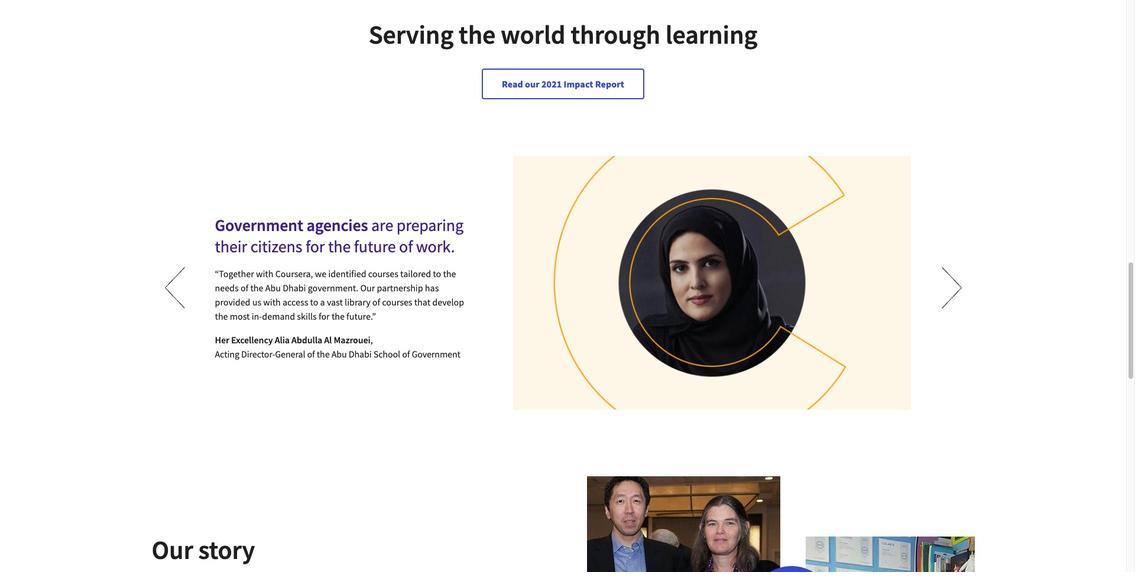 Task type: locate. For each thing, give the bounding box(es) containing it.
to
[[433, 268, 441, 279], [310, 296, 318, 308]]

abu for we
[[265, 282, 281, 294]]

with up us
[[256, 268, 273, 279]]

government.
[[308, 282, 358, 294]]

impact
[[564, 78, 593, 90]]

with right us
[[263, 296, 281, 308]]

0 horizontal spatial our
[[152, 534, 193, 566]]

courses
[[368, 268, 398, 279], [382, 296, 412, 308]]

mazrouei
[[334, 334, 371, 346]]

read our 2021 impact report button
[[482, 69, 644, 100]]

our left story
[[152, 534, 193, 566]]

courses down partnership on the left of page
[[382, 296, 412, 308]]

for up we
[[306, 236, 325, 257]]

1 horizontal spatial government
[[412, 348, 460, 360]]

our
[[360, 282, 375, 294], [152, 534, 193, 566]]

of
[[399, 236, 413, 257], [241, 282, 248, 294], [372, 296, 380, 308], [307, 348, 315, 360], [402, 348, 410, 360]]

preparing
[[397, 214, 463, 236]]

we
[[315, 268, 326, 279]]

us
[[252, 296, 261, 308]]

0 vertical spatial for
[[306, 236, 325, 257]]

abu for abdulla
[[331, 348, 347, 360]]

1 vertical spatial government
[[412, 348, 460, 360]]

to up has
[[433, 268, 441, 279]]

"together with coursera, we identified courses tailored to the needs of the abu dhabi government. our partnership has provided us with access to a vast library of courses that develop the most in-demand skills for the future."
[[215, 268, 464, 322]]

provided
[[215, 296, 250, 308]]

our story
[[152, 534, 255, 566]]

the up us
[[250, 282, 263, 294]]

abu down al
[[331, 348, 347, 360]]

for
[[306, 236, 325, 257], [319, 310, 330, 322]]

the up identified on the top of page
[[328, 236, 351, 257]]

partnership
[[377, 282, 423, 294]]

0 vertical spatial to
[[433, 268, 441, 279]]

the down al
[[317, 348, 330, 360]]

the inside her excellency alia abdulla al mazrouei , acting director-general of the abu dhabi school of government
[[317, 348, 330, 360]]

abu inside "together with coursera, we identified courses tailored to the needs of the abu dhabi government. our partnership has provided us with access to a vast library of courses that develop the most in-demand skills for the future."
[[265, 282, 281, 294]]

the inside are preparing their citizens for the future of work.
[[328, 236, 351, 257]]

her
[[215, 334, 229, 346]]

our story image
[[587, 476, 975, 572]]

for down a
[[319, 310, 330, 322]]

story
[[198, 534, 255, 566]]

0 vertical spatial courses
[[368, 268, 398, 279]]

dhabi
[[283, 282, 306, 294], [349, 348, 372, 360]]

abu inside her excellency alia abdulla al mazrouei , acting director-general of the abu dhabi school of government
[[331, 348, 347, 360]]

agencies
[[306, 214, 368, 236]]

dhabi down coursera,
[[283, 282, 306, 294]]

1 vertical spatial for
[[319, 310, 330, 322]]

1 vertical spatial dhabi
[[349, 348, 372, 360]]

for inside "together with coursera, we identified courses tailored to the needs of the abu dhabi government. our partnership has provided us with access to a vast library of courses that develop the most in-demand skills for the future."
[[319, 310, 330, 322]]

government
[[215, 214, 303, 236], [412, 348, 460, 360]]

general
[[275, 348, 305, 360]]

1 vertical spatial abu
[[331, 348, 347, 360]]

our inside "together with coursera, we identified courses tailored to the needs of the abu dhabi government. our partnership has provided us with access to a vast library of courses that develop the most in-demand skills for the future."
[[360, 282, 375, 294]]

read our 2021 impact report link
[[482, 69, 644, 100]]

has
[[425, 282, 439, 294]]

0 vertical spatial abu
[[265, 282, 281, 294]]

1 horizontal spatial our
[[360, 282, 375, 294]]

courses up partnership on the left of page
[[368, 268, 398, 279]]

alia
[[275, 334, 290, 346]]

that
[[414, 296, 430, 308]]

0 horizontal spatial abu
[[265, 282, 281, 294]]

of down "together
[[241, 282, 248, 294]]

0 horizontal spatial government
[[215, 214, 303, 236]]

,
[[371, 334, 373, 346]]

the
[[459, 18, 496, 51], [328, 236, 351, 257], [443, 268, 456, 279], [250, 282, 263, 294], [215, 310, 228, 322], [332, 310, 345, 322], [317, 348, 330, 360]]

1 horizontal spatial to
[[433, 268, 441, 279]]

dhabi down mazrouei
[[349, 348, 372, 360]]

al
[[324, 334, 332, 346]]

0 vertical spatial government
[[215, 214, 303, 236]]

through
[[571, 18, 660, 51]]

are preparing their citizens for the future of work.
[[215, 214, 463, 257]]

develop
[[432, 296, 464, 308]]

the down vast
[[332, 310, 345, 322]]

0 horizontal spatial dhabi
[[283, 282, 306, 294]]

left arrow image
[[152, 263, 201, 312]]

0 horizontal spatial to
[[310, 296, 318, 308]]

dhabi for government.
[[283, 282, 306, 294]]

abu
[[265, 282, 281, 294], [331, 348, 347, 360]]

future
[[354, 236, 396, 257]]

abdulla
[[292, 334, 322, 346]]

of up tailored
[[399, 236, 413, 257]]

most
[[230, 310, 250, 322]]

0 vertical spatial our
[[360, 282, 375, 294]]

future."
[[347, 310, 376, 322]]

skills
[[297, 310, 317, 322]]

with
[[256, 268, 273, 279], [263, 296, 281, 308]]

government agencies
[[215, 214, 368, 236]]

1 horizontal spatial abu
[[331, 348, 347, 360]]

government right school
[[412, 348, 460, 360]]

our up library
[[360, 282, 375, 294]]

0 vertical spatial dhabi
[[283, 282, 306, 294]]

1 vertical spatial courses
[[382, 296, 412, 308]]

dhabi inside her excellency alia abdulla al mazrouei , acting director-general of the abu dhabi school of government
[[349, 348, 372, 360]]

dhabi inside "together with coursera, we identified courses tailored to the needs of the abu dhabi government. our partnership has provided us with access to a vast library of courses that develop the most in-demand skills for the future."
[[283, 282, 306, 294]]

read
[[502, 78, 523, 90]]

government up "together
[[215, 214, 303, 236]]

vast
[[327, 296, 343, 308]]

our
[[525, 78, 540, 90]]

1 horizontal spatial dhabi
[[349, 348, 372, 360]]

1 vertical spatial our
[[152, 534, 193, 566]]

to left a
[[310, 296, 318, 308]]

abu down coursera,
[[265, 282, 281, 294]]



Task type: describe. For each thing, give the bounding box(es) containing it.
the up develop
[[443, 268, 456, 279]]

tailored
[[400, 268, 431, 279]]

are
[[371, 214, 393, 236]]

their
[[215, 236, 247, 257]]

dhabi for school
[[349, 348, 372, 360]]

the left world
[[459, 18, 496, 51]]

school
[[373, 348, 400, 360]]

the down provided
[[215, 310, 228, 322]]

excellency
[[231, 334, 273, 346]]

learning
[[665, 18, 758, 51]]

1 vertical spatial with
[[263, 296, 281, 308]]

library
[[345, 296, 370, 308]]

for inside are preparing their citizens for the future of work.
[[306, 236, 325, 257]]

serving the world through learning
[[369, 18, 758, 51]]

1 vertical spatial to
[[310, 296, 318, 308]]

needs
[[215, 282, 239, 294]]

government inside her excellency alia abdulla al mazrouei , acting director-general of the abu dhabi school of government
[[412, 348, 460, 360]]

access
[[283, 296, 308, 308]]

"together
[[215, 268, 254, 279]]

right arrow image
[[926, 263, 975, 312]]

2021
[[542, 78, 562, 90]]

read our 2021 impact report
[[502, 78, 624, 90]]

director-
[[241, 348, 275, 360]]

identified
[[328, 268, 366, 279]]

her excellency alia abdulla al mazrouei , acting director-general of the abu dhabi school of government
[[215, 334, 460, 360]]

of down abdulla
[[307, 348, 315, 360]]

0 vertical spatial with
[[256, 268, 273, 279]]

serving
[[369, 18, 454, 51]]

world
[[501, 18, 565, 51]]

325 government agencies image
[[513, 156, 911, 410]]

coursera,
[[275, 268, 313, 279]]

work.
[[416, 236, 455, 257]]

acting
[[215, 348, 239, 360]]

citizens
[[250, 236, 302, 257]]

of inside are preparing their citizens for the future of work.
[[399, 236, 413, 257]]

of right school
[[402, 348, 410, 360]]

in-
[[252, 310, 262, 322]]

a
[[320, 296, 325, 308]]

demand
[[262, 310, 295, 322]]

report
[[595, 78, 624, 90]]

of right library
[[372, 296, 380, 308]]



Task type: vqa. For each thing, say whether or not it's contained in the screenshot.
the I within the Can I Earn Commissions From Eligible Purchases Of An Individual Who Is Already A Registered Coursera User?
no



